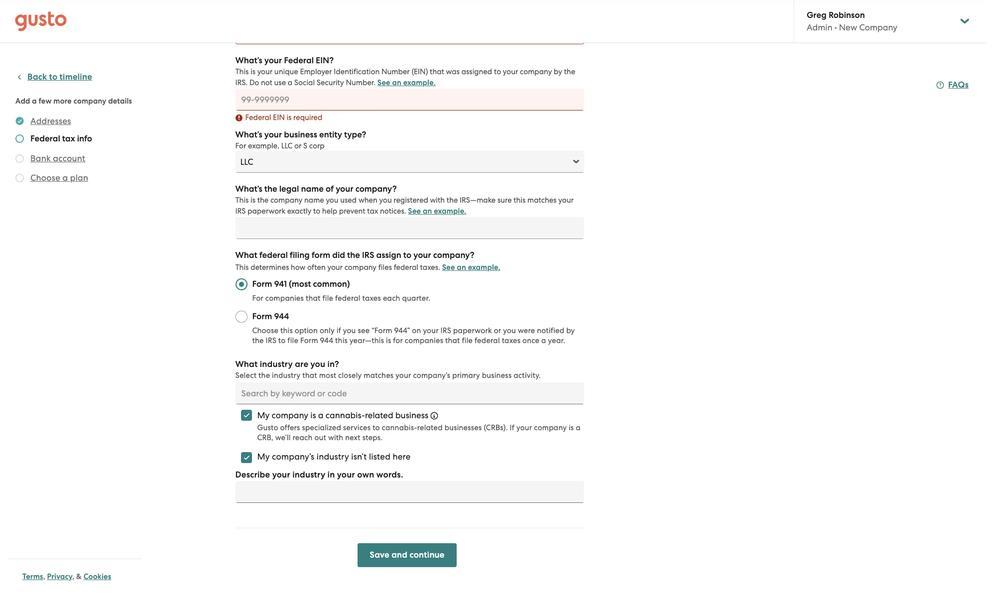 Task type: describe. For each thing, give the bounding box(es) containing it.
that inside what industry are you in? select the industry that most closely matches your company's primary business activity.
[[302, 371, 317, 380]]

industry up in
[[317, 452, 349, 462]]

a inside button
[[62, 173, 68, 183]]

0 vertical spatial federal
[[284, 55, 314, 66]]

if
[[510, 423, 515, 432]]

isn't
[[351, 452, 367, 462]]

addresses button
[[30, 115, 71, 127]]

cookies
[[84, 572, 111, 581]]

timeline
[[60, 72, 92, 82]]

new
[[839, 22, 858, 32]]

taxes inside form 941 (most common) for companies that file federal taxes each quarter.
[[362, 294, 381, 303]]

type?
[[344, 130, 366, 140]]

quarter.
[[402, 294, 431, 303]]

0 vertical spatial 944
[[274, 311, 289, 322]]

industry left in
[[293, 470, 326, 480]]

the inside what federal filing form did the irs assign to your company? this determines how often your company files federal taxes. see an example.
[[347, 250, 360, 261]]

bank account button
[[30, 152, 85, 164]]

what for what industry are you in?
[[235, 359, 258, 370]]

notices.
[[380, 207, 406, 216]]

cookies button
[[84, 571, 111, 583]]

0 horizontal spatial file
[[288, 336, 298, 345]]

services
[[343, 423, 371, 432]]

your inside the gusto offers specialized services to cannabis-related businesses (crbs). if your company is a crb, we'll reach out with next steps.
[[517, 423, 532, 432]]

to inside the gusto offers specialized services to cannabis-related businesses (crbs). if your company is a crb, we'll reach out with next steps.
[[373, 423, 380, 432]]

is inside the gusto offers specialized services to cannabis-related businesses (crbs). if your company is a crb, we'll reach out with next steps.
[[569, 423, 574, 432]]

federal for is
[[245, 113, 271, 122]]

industry down are
[[272, 371, 301, 380]]

see for what's your federal ein?
[[378, 78, 390, 87]]

paperwork inside this is the company name you used when you registered with the irs—make sure this matches your irs paperwork exactly to help prevent tax notices.
[[248, 207, 286, 216]]

out
[[315, 433, 326, 442]]

0 horizontal spatial company's
[[272, 452, 315, 462]]

choose a plan button
[[30, 172, 88, 184]]

Describe your industry in your own words. field
[[235, 481, 584, 503]]

my company's industry isn't listed here
[[257, 452, 411, 462]]

cannabis- inside the gusto offers specialized services to cannabis-related businesses (crbs). if your company is a crb, we'll reach out with next steps.
[[382, 423, 417, 432]]

select
[[235, 371, 257, 380]]

bank
[[30, 153, 51, 163]]

often
[[307, 263, 326, 272]]

registered
[[394, 196, 428, 205]]

social
[[294, 78, 315, 87]]

faqs
[[949, 80, 969, 90]]

to inside the form 944 choose this option only if you see "form 944" on your irs paperwork or you were notified by the irs to file form 944 this year—this is for companies that file federal taxes once a year.
[[278, 336, 286, 345]]

my for my company's industry isn't listed here
[[257, 452, 270, 462]]

choose a plan
[[30, 173, 88, 183]]

faqs button
[[937, 79, 969, 91]]

are
[[295, 359, 309, 370]]

business inside what industry are you in? select the industry that most closely matches your company's primary business activity.
[[482, 371, 512, 380]]

listed
[[369, 452, 391, 462]]

most
[[319, 371, 336, 380]]

federal tax info list
[[15, 115, 138, 186]]

to inside what federal filing form did the irs assign to your company? this determines how often your company files federal taxes. see an example.
[[403, 250, 412, 261]]

industry left are
[[260, 359, 293, 370]]

0 horizontal spatial related
[[365, 411, 393, 420]]

ein?
[[316, 55, 334, 66]]

is inside this is the company name you used when you registered with the irs—make sure this matches your irs paperwork exactly to help prevent tax notices.
[[251, 196, 256, 205]]

prevent
[[339, 207, 365, 216]]

what's for what's the legal name of your company?
[[235, 184, 262, 194]]

company inside the gusto offers specialized services to cannabis-related businesses (crbs). if your company is a crb, we'll reach out with next steps.
[[534, 423, 567, 432]]

0 vertical spatial name
[[301, 184, 324, 194]]

check image for choose
[[15, 174, 24, 182]]

if
[[337, 326, 341, 335]]

for
[[393, 336, 403, 345]]

notified
[[537, 326, 565, 335]]

more
[[53, 97, 72, 106]]

federal inside form 941 (most common) for companies that file federal taxes each quarter.
[[335, 294, 361, 303]]

company? inside what federal filing form did the irs assign to your company? this determines how often your company files federal taxes. see an example.
[[433, 250, 475, 261]]

2 horizontal spatial file
[[462, 336, 473, 345]]

did
[[332, 250, 345, 261]]

irs inside this is the company name you used when you registered with the irs—make sure this matches your irs paperwork exactly to help prevent tax notices.
[[235, 207, 246, 216]]

legal
[[279, 184, 299, 194]]

my company is a cannabis-related business
[[257, 411, 429, 420]]

what federal filing form did the irs assign to your company? this determines how often your company files federal taxes. see an example.
[[235, 250, 501, 272]]

company inside this is the company name you used when you registered with the irs—make sure this matches your irs paperwork exactly to help prevent tax notices.
[[270, 196, 303, 205]]

on
[[412, 326, 421, 335]]

your inside what industry are you in? select the industry that most closely matches your company's primary business activity.
[[396, 371, 411, 380]]

terms , privacy , & cookies
[[22, 572, 111, 581]]

•
[[835, 22, 837, 32]]

by inside the form 944 choose this option only if you see "form 944" on your irs paperwork or you were notified by the irs to file form 944 this year—this is for companies that file federal taxes once a year.
[[567, 326, 575, 335]]

that inside form 941 (most common) for companies that file federal taxes each quarter.
[[306, 294, 321, 303]]

see an example. button for what's your federal ein?
[[378, 77, 436, 89]]

required
[[293, 113, 323, 122]]

you up the help
[[326, 196, 339, 205]]

irs—make
[[460, 196, 496, 205]]

federal for info
[[30, 134, 60, 144]]

words.
[[377, 470, 403, 480]]

form for form 944
[[252, 311, 272, 322]]

used
[[340, 196, 357, 205]]

filing
[[290, 250, 310, 261]]

greg robinson admin • new company
[[807, 10, 898, 32]]

is inside the form 944 choose this option only if you see "form 944" on your irs paperwork or you were notified by the irs to file form 944 this year—this is for companies that file federal taxes once a year.
[[386, 336, 391, 345]]

assign
[[376, 250, 401, 261]]

what's the legal name of your company?
[[235, 184, 397, 194]]

files
[[378, 263, 392, 272]]

llc
[[281, 141, 293, 150]]

robinson
[[829, 10, 865, 20]]

terms link
[[22, 572, 43, 581]]

were
[[518, 326, 535, 335]]

or inside what's your business entity type? for example, llc or s corp
[[294, 141, 302, 150]]

your inside what's your business entity type? for example, llc or s corp
[[264, 130, 282, 140]]

(ein)
[[412, 67, 428, 76]]

with inside this is the company name you used when you registered with the irs—make sure this matches your irs paperwork exactly to help prevent tax notices.
[[430, 196, 445, 205]]

in
[[328, 470, 335, 480]]

sure
[[498, 196, 512, 205]]

federal tax info
[[30, 134, 92, 144]]

business inside what's your business entity type? for example, llc or s corp
[[284, 130, 317, 140]]

once
[[523, 336, 540, 345]]

you left were
[[503, 326, 516, 335]]

companies inside form 941 (most common) for companies that file federal taxes each quarter.
[[265, 294, 304, 303]]

save
[[370, 550, 390, 560]]

What's the legal name of your company? text field
[[235, 217, 584, 239]]

example. for what's the legal name of your company?
[[434, 207, 467, 216]]

few
[[39, 97, 52, 106]]

what's your business entity type? for example, llc or s corp
[[235, 130, 366, 150]]

exactly
[[287, 207, 312, 216]]

entity
[[319, 130, 342, 140]]

see an example. button for what's the legal name of your company?
[[408, 205, 467, 217]]

crb,
[[257, 433, 273, 442]]

use
[[274, 78, 286, 87]]

tax inside this is the company name you used when you registered with the irs—make sure this matches your irs paperwork exactly to help prevent tax notices.
[[367, 207, 378, 216]]

the inside what industry are you in? select the industry that most closely matches your company's primary business activity.
[[259, 371, 270, 380]]

form 941 (most common) for companies that file federal taxes each quarter.
[[252, 279, 431, 303]]

related inside the gusto offers specialized services to cannabis-related businesses (crbs). if your company is a crb, we'll reach out with next steps.
[[417, 423, 443, 432]]

What's your Federal EIN? text field
[[235, 89, 584, 111]]

my for my company is a cannabis-related business
[[257, 411, 270, 420]]

reach
[[293, 433, 313, 442]]

2 vertical spatial form
[[300, 336, 318, 345]]

this is the company name you used when you registered with the irs—make sure this matches your irs paperwork exactly to help prevent tax notices.
[[235, 196, 574, 216]]

1 vertical spatial 944
[[320, 336, 333, 345]]

describe
[[235, 470, 270, 480]]

year.
[[548, 336, 566, 345]]

check image for bank
[[15, 154, 24, 163]]

a inside this is your unique employer identification number (ein) that was assigned to your company by the irs. do not use a social security number.
[[288, 78, 293, 87]]

terms
[[22, 572, 43, 581]]

common)
[[313, 279, 350, 289]]

944"
[[394, 326, 410, 335]]

the inside the form 944 choose this option only if you see "form 944" on your irs paperwork or you were notified by the irs to file form 944 this year—this is for companies that file federal taxes once a year.
[[252, 336, 264, 345]]

federal up determines
[[259, 250, 288, 261]]

add
[[15, 97, 30, 106]]

941
[[274, 279, 287, 289]]

a inside the form 944 choose this option only if you see "form 944" on your irs paperwork or you were notified by the irs to file form 944 this year—this is for companies that file federal taxes once a year.
[[542, 336, 546, 345]]



Task type: vqa. For each thing, say whether or not it's contained in the screenshot.
Seasonal promotions on upcoming product offers and savings
no



Task type: locate. For each thing, give the bounding box(es) containing it.
to inside 'back to timeline' button
[[49, 72, 57, 82]]

federal left ein
[[245, 113, 271, 122]]

cannabis- up the services
[[326, 411, 365, 420]]

3 what's from the top
[[235, 184, 262, 194]]

1 horizontal spatial with
[[430, 196, 445, 205]]

companies down 941 at the left top
[[265, 294, 304, 303]]

that down are
[[302, 371, 317, 380]]

you right if
[[343, 326, 356, 335]]

to
[[494, 67, 501, 76], [49, 72, 57, 82], [313, 207, 320, 216], [403, 250, 412, 261], [278, 336, 286, 345], [373, 423, 380, 432]]

next
[[345, 433, 361, 442]]

matches inside what industry are you in? select the industry that most closely matches your company's primary business activity.
[[364, 371, 394, 380]]

offers
[[280, 423, 300, 432]]

matches right 'closely'
[[364, 371, 394, 380]]

company inside what federal filing form did the irs assign to your company? this determines how often your company files federal taxes. see an example.
[[345, 263, 377, 272]]

this inside this is the company name you used when you registered with the irs—make sure this matches your irs paperwork exactly to help prevent tax notices.
[[235, 196, 249, 205]]

company's inside what industry are you in? select the industry that most closely matches your company's primary business activity.
[[413, 371, 451, 380]]

3 check image from the top
[[15, 174, 24, 182]]

2 vertical spatial this
[[235, 263, 249, 272]]

0 horizontal spatial companies
[[265, 294, 304, 303]]

to inside this is your unique employer identification number (ein) that was assigned to your company by the irs. do not use a social security number.
[[494, 67, 501, 76]]

0 vertical spatial check image
[[15, 135, 24, 143]]

&
[[76, 572, 82, 581]]

taxes left each
[[362, 294, 381, 303]]

, left &
[[72, 572, 74, 581]]

circle check image
[[15, 115, 24, 127]]

1 vertical spatial example.
[[434, 207, 467, 216]]

form for form 941 (most common)
[[252, 279, 272, 289]]

0 horizontal spatial or
[[294, 141, 302, 150]]

paperwork inside the form 944 choose this option only if you see "form 944" on your irs paperwork or you were notified by the irs to file form 944 this year—this is for companies that file federal taxes once a year.
[[453, 326, 492, 335]]

bank account
[[30, 153, 85, 163]]

2 vertical spatial an
[[457, 263, 466, 272]]

0 vertical spatial what's
[[235, 55, 262, 66]]

that up primary
[[445, 336, 460, 345]]

0 vertical spatial example.
[[403, 78, 436, 87]]

federal inside list
[[30, 134, 60, 144]]

a inside the gusto offers specialized services to cannabis-related businesses (crbs). if your company is a crb, we'll reach out with next steps.
[[576, 423, 581, 432]]

tax
[[62, 134, 75, 144], [367, 207, 378, 216]]

, left privacy
[[43, 572, 45, 581]]

federal up primary
[[475, 336, 500, 345]]

company inside this is your unique employer identification number (ein) that was assigned to your company by the irs. do not use a social security number.
[[520, 67, 552, 76]]

related left businesses
[[417, 423, 443, 432]]

2 vertical spatial business
[[396, 411, 429, 420]]

s
[[303, 141, 307, 150]]

2 vertical spatial federal
[[30, 134, 60, 144]]

what up select
[[235, 359, 258, 370]]

see down 'number'
[[378, 78, 390, 87]]

0 horizontal spatial 944
[[274, 311, 289, 322]]

0 horizontal spatial business
[[284, 130, 317, 140]]

(crbs).
[[484, 423, 508, 432]]

this inside this is your unique employer identification number (ein) that was assigned to your company by the irs. do not use a social security number.
[[235, 67, 249, 76]]

of
[[326, 184, 334, 194]]

1 vertical spatial this
[[235, 196, 249, 205]]

is
[[251, 67, 256, 76], [287, 113, 292, 122], [251, 196, 256, 205], [386, 336, 391, 345], [311, 411, 316, 420], [569, 423, 574, 432]]

1 horizontal spatial ,
[[72, 572, 74, 581]]

1 check image from the top
[[15, 135, 24, 143]]

0 vertical spatial this
[[514, 196, 526, 205]]

example. inside what federal filing form did the irs assign to your company? this determines how often your company files federal taxes. see an example.
[[468, 263, 501, 272]]

0 vertical spatial matches
[[528, 196, 557, 205]]

2 my from the top
[[257, 452, 270, 462]]

file up primary
[[462, 336, 473, 345]]

company's down reach
[[272, 452, 315, 462]]

alert
[[235, 11, 584, 44]]

not
[[261, 78, 272, 87]]

0 horizontal spatial choose
[[30, 173, 60, 183]]

was
[[446, 67, 460, 76]]

you inside what industry are you in? select the industry that most closely matches your company's primary business activity.
[[311, 359, 325, 370]]

this
[[514, 196, 526, 205], [280, 326, 293, 335], [335, 336, 348, 345]]

None radio
[[235, 311, 247, 323]]

3 this from the top
[[235, 263, 249, 272]]

to inside this is the company name you used when you registered with the irs—make sure this matches your irs paperwork exactly to help prevent tax notices.
[[313, 207, 320, 216]]

specialized
[[302, 423, 341, 432]]

or left were
[[494, 326, 501, 335]]

paperwork up primary
[[453, 326, 492, 335]]

1 horizontal spatial or
[[494, 326, 501, 335]]

that down (most
[[306, 294, 321, 303]]

1 vertical spatial choose
[[252, 326, 279, 335]]

what for what federal filing form did the irs assign to your company?
[[235, 250, 257, 261]]

this for what's the legal name of your company?
[[235, 196, 249, 205]]

What industry are you in? field
[[235, 383, 584, 405]]

what up determines
[[235, 250, 257, 261]]

continue
[[410, 550, 445, 560]]

0 horizontal spatial by
[[554, 67, 562, 76]]

companies inside the form 944 choose this option only if you see "form 944" on your irs paperwork or you were notified by the irs to file form 944 this year—this is for companies that file federal taxes once a year.
[[405, 336, 443, 345]]

1 horizontal spatial paperwork
[[453, 326, 492, 335]]

1 what from the top
[[235, 250, 257, 261]]

what's inside what's your business entity type? for example, llc or s corp
[[235, 130, 262, 140]]

business up the gusto offers specialized services to cannabis-related businesses (crbs). if your company is a crb, we'll reach out with next steps.
[[396, 411, 429, 420]]

2 vertical spatial example.
[[468, 263, 501, 272]]

number.
[[346, 78, 376, 87]]

employer
[[300, 67, 332, 76]]

save and continue button
[[358, 544, 457, 567]]

0 horizontal spatial for
[[235, 141, 246, 150]]

this down if
[[335, 336, 348, 345]]

paperwork down legal
[[248, 207, 286, 216]]

0 vertical spatial related
[[365, 411, 393, 420]]

is inside this is your unique employer identification number (ein) that was assigned to your company by the irs. do not use a social security number.
[[251, 67, 256, 76]]

this left option
[[280, 326, 293, 335]]

1 horizontal spatial this
[[335, 336, 348, 345]]

see down registered
[[408, 207, 421, 216]]

1 horizontal spatial for
[[252, 294, 264, 303]]

for inside what's your business entity type? for example, llc or s corp
[[235, 141, 246, 150]]

tax down when
[[367, 207, 378, 216]]

1 horizontal spatial an
[[423, 207, 432, 216]]

0 vertical spatial cannabis-
[[326, 411, 365, 420]]

in?
[[328, 359, 339, 370]]

1 vertical spatial paperwork
[[453, 326, 492, 335]]

taxes
[[362, 294, 381, 303], [502, 336, 521, 345]]

0 horizontal spatial tax
[[62, 134, 75, 144]]

what's for what's your business entity type? for example, llc or s corp
[[235, 130, 262, 140]]

0 horizontal spatial taxes
[[362, 294, 381, 303]]

1 horizontal spatial 944
[[320, 336, 333, 345]]

0 vertical spatial company's
[[413, 371, 451, 380]]

what's your federal ein?
[[235, 55, 334, 66]]

that inside this is your unique employer identification number (ein) that was assigned to your company by the irs. do not use a social security number.
[[430, 67, 444, 76]]

1 vertical spatial my
[[257, 452, 270, 462]]

1 vertical spatial federal
[[245, 113, 271, 122]]

plan
[[70, 173, 88, 183]]

1 horizontal spatial federal
[[245, 113, 271, 122]]

form
[[252, 279, 272, 289], [252, 311, 272, 322], [300, 336, 318, 345]]

federal
[[284, 55, 314, 66], [245, 113, 271, 122], [30, 134, 60, 144]]

or inside the form 944 choose this option only if you see "form 944" on your irs paperwork or you were notified by the irs to file form 944 this year—this is for companies that file federal taxes once a year.
[[494, 326, 501, 335]]

example. for what's your federal ein?
[[403, 78, 436, 87]]

and
[[392, 550, 408, 560]]

determines
[[251, 263, 289, 272]]

see an example. button right taxes.
[[442, 262, 501, 274]]

related up steps.
[[365, 411, 393, 420]]

greg
[[807, 10, 827, 20]]

what inside what federal filing form did the irs assign to your company? this determines how often your company files federal taxes. see an example.
[[235, 250, 257, 261]]

2 horizontal spatial an
[[457, 263, 466, 272]]

an for what's the legal name of your company?
[[423, 207, 432, 216]]

for down determines
[[252, 294, 264, 303]]

0 vertical spatial business
[[284, 130, 317, 140]]

business
[[284, 130, 317, 140], [482, 371, 512, 380], [396, 411, 429, 420]]

business up the s
[[284, 130, 317, 140]]

1 vertical spatial companies
[[405, 336, 443, 345]]

this inside this is the company name you used when you registered with the irs—make sure this matches your irs paperwork exactly to help prevent tax notices.
[[514, 196, 526, 205]]

1 horizontal spatial tax
[[367, 207, 378, 216]]

1 vertical spatial related
[[417, 423, 443, 432]]

2 what from the top
[[235, 359, 258, 370]]

(most
[[289, 279, 311, 289]]

back to timeline
[[27, 72, 92, 82]]

check image
[[15, 135, 24, 143], [15, 154, 24, 163], [15, 174, 24, 182]]

0 horizontal spatial an
[[392, 78, 402, 87]]

0 horizontal spatial matches
[[364, 371, 394, 380]]

what's
[[235, 55, 262, 66], [235, 130, 262, 140], [235, 184, 262, 194]]

0 vertical spatial company?
[[356, 184, 397, 194]]

2 horizontal spatial see
[[442, 263, 455, 272]]

with right registered
[[430, 196, 445, 205]]

business left 'activity.'
[[482, 371, 512, 380]]

tax left info
[[62, 134, 75, 144]]

privacy
[[47, 572, 72, 581]]

0 vertical spatial choose
[[30, 173, 60, 183]]

company's up "what industry are you in?" field
[[413, 371, 451, 380]]

federal up unique
[[284, 55, 314, 66]]

taxes inside the form 944 choose this option only if you see "form 944" on your irs paperwork or you were notified by the irs to file form 944 this year—this is for companies that file federal taxes once a year.
[[502, 336, 521, 345]]

1 vertical spatial cannabis-
[[382, 423, 417, 432]]

0 horizontal spatial cannabis-
[[326, 411, 365, 420]]

primary
[[452, 371, 480, 380]]

choose
[[30, 173, 60, 183], [252, 326, 279, 335]]

activity.
[[514, 371, 541, 380]]

0 vertical spatial form
[[252, 279, 272, 289]]

0 vertical spatial an
[[392, 78, 402, 87]]

company's
[[413, 371, 451, 380], [272, 452, 315, 462]]

with inside the gusto offers specialized services to cannabis-related businesses (crbs). if your company is a crb, we'll reach out with next steps.
[[328, 433, 343, 442]]

None checkbox
[[235, 405, 257, 426]]

a
[[288, 78, 293, 87], [32, 97, 37, 106], [62, 173, 68, 183], [542, 336, 546, 345], [318, 411, 324, 420], [576, 423, 581, 432]]

related
[[365, 411, 393, 420], [417, 423, 443, 432]]

choose inside the form 944 choose this option only if you see "form 944" on your irs paperwork or you were notified by the irs to file form 944 this year—this is for companies that file federal taxes once a year.
[[252, 326, 279, 335]]

0 vertical spatial tax
[[62, 134, 75, 144]]

"form
[[372, 326, 392, 335]]

check image left bank
[[15, 154, 24, 163]]

1 vertical spatial company's
[[272, 452, 315, 462]]

2 vertical spatial see an example. button
[[442, 262, 501, 274]]

federal down addresses button
[[30, 134, 60, 144]]

identification
[[334, 67, 380, 76]]

choose inside button
[[30, 173, 60, 183]]

1 horizontal spatial cannabis-
[[382, 423, 417, 432]]

what's up "example," at the top left
[[235, 130, 262, 140]]

for inside form 941 (most common) for companies that file federal taxes each quarter.
[[252, 294, 264, 303]]

0 vertical spatial paperwork
[[248, 207, 286, 216]]

federal right files
[[394, 263, 418, 272]]

that left "was"
[[430, 67, 444, 76]]

1 horizontal spatial by
[[567, 326, 575, 335]]

1 vertical spatial by
[[567, 326, 575, 335]]

this inside what federal filing form did the irs assign to your company? this determines how often your company files federal taxes. see an example.
[[235, 263, 249, 272]]

this right sure
[[514, 196, 526, 205]]

or
[[294, 141, 302, 150], [494, 326, 501, 335]]

see an example. down registered
[[408, 207, 467, 216]]

1 horizontal spatial taxes
[[502, 336, 521, 345]]

an for what's your federal ein?
[[392, 78, 402, 87]]

what's left legal
[[235, 184, 262, 194]]

see
[[358, 326, 370, 335]]

None radio
[[235, 278, 247, 290]]

1 vertical spatial business
[[482, 371, 512, 380]]

see an example.
[[378, 78, 436, 87], [408, 207, 467, 216]]

by inside this is your unique employer identification number (ein) that was assigned to your company by the irs. do not use a social security number.
[[554, 67, 562, 76]]

federal ein is required
[[245, 113, 323, 122]]

home image
[[15, 11, 67, 31]]

example,
[[248, 141, 279, 150]]

0 vertical spatial companies
[[265, 294, 304, 303]]

1 , from the left
[[43, 572, 45, 581]]

an
[[392, 78, 402, 87], [423, 207, 432, 216], [457, 263, 466, 272]]

1 what's from the top
[[235, 55, 262, 66]]

my
[[257, 411, 270, 420], [257, 452, 270, 462]]

1 vertical spatial for
[[252, 294, 264, 303]]

closely
[[338, 371, 362, 380]]

with
[[430, 196, 445, 205], [328, 433, 343, 442]]

an down 'number'
[[392, 78, 402, 87]]

1 my from the top
[[257, 411, 270, 420]]

for left "example," at the top left
[[235, 141, 246, 150]]

2 horizontal spatial federal
[[284, 55, 314, 66]]

or left the s
[[294, 141, 302, 150]]

0 horizontal spatial this
[[280, 326, 293, 335]]

with right the out
[[328, 433, 343, 442]]

own
[[357, 470, 374, 480]]

see for what's the legal name of your company?
[[408, 207, 421, 216]]

1 this from the top
[[235, 67, 249, 76]]

when
[[359, 196, 378, 205]]

check image down "circle check" icon
[[15, 135, 24, 143]]

see an example. button down 'number'
[[378, 77, 436, 89]]

2 vertical spatial what's
[[235, 184, 262, 194]]

company? up taxes.
[[433, 250, 475, 261]]

1 horizontal spatial matches
[[528, 196, 557, 205]]

2 horizontal spatial this
[[514, 196, 526, 205]]

gusto offers specialized services to cannabis-related businesses (crbs). if your company is a crb, we'll reach out with next steps.
[[257, 423, 581, 442]]

that
[[430, 67, 444, 76], [306, 294, 321, 303], [445, 336, 460, 345], [302, 371, 317, 380]]

2 what's from the top
[[235, 130, 262, 140]]

only
[[320, 326, 335, 335]]

irs inside what federal filing form did the irs assign to your company? this determines how often your company files federal taxes. see an example.
[[362, 250, 374, 261]]

1 horizontal spatial business
[[396, 411, 429, 420]]

1 horizontal spatial related
[[417, 423, 443, 432]]

option
[[295, 326, 318, 335]]

here
[[393, 452, 411, 462]]

1 vertical spatial this
[[280, 326, 293, 335]]

2 vertical spatial this
[[335, 336, 348, 345]]

assigned
[[462, 67, 492, 76]]

my down crb,
[[257, 452, 270, 462]]

you up most at the left bottom
[[311, 359, 325, 370]]

matches inside this is the company name you used when you registered with the irs—make sure this matches your irs paperwork exactly to help prevent tax notices.
[[528, 196, 557, 205]]

your inside this is the company name you used when you registered with the irs—make sure this matches your irs paperwork exactly to help prevent tax notices.
[[559, 196, 574, 205]]

you up notices.
[[379, 196, 392, 205]]

see an example. for what's the legal name of your company?
[[408, 207, 467, 216]]

unique
[[274, 67, 298, 76]]

name inside this is the company name you used when you registered with the irs—make sure this matches your irs paperwork exactly to help prevent tax notices.
[[304, 196, 324, 205]]

this
[[235, 67, 249, 76], [235, 196, 249, 205], [235, 263, 249, 272]]

an right taxes.
[[457, 263, 466, 272]]

tax inside list
[[62, 134, 75, 144]]

federal down the 'common)' on the left top of the page
[[335, 294, 361, 303]]

company? up when
[[356, 184, 397, 194]]

what's for what's your federal ein?
[[235, 55, 262, 66]]

choose down bank
[[30, 173, 60, 183]]

1 horizontal spatial company's
[[413, 371, 451, 380]]

an inside what federal filing form did the irs assign to your company? this determines how often your company files federal taxes. see an example.
[[457, 263, 466, 272]]

1 vertical spatial taxes
[[502, 336, 521, 345]]

2 check image from the top
[[15, 154, 24, 163]]

944 down only
[[320, 336, 333, 345]]

check image left choose a plan button
[[15, 174, 24, 182]]

1 vertical spatial form
[[252, 311, 272, 322]]

My company's industry isn't listed here checkbox
[[235, 447, 257, 469]]

file down option
[[288, 336, 298, 345]]

2 this from the top
[[235, 196, 249, 205]]

name left of at left top
[[301, 184, 324, 194]]

cannabis-
[[326, 411, 365, 420], [382, 423, 417, 432]]

0 vertical spatial my
[[257, 411, 270, 420]]

see right taxes.
[[442, 263, 455, 272]]

my up gusto
[[257, 411, 270, 420]]

0 vertical spatial see an example.
[[378, 78, 436, 87]]

1 horizontal spatial companies
[[405, 336, 443, 345]]

file inside form 941 (most common) for companies that file federal taxes each quarter.
[[323, 294, 333, 303]]

see an example. down 'number'
[[378, 78, 436, 87]]

0 horizontal spatial see
[[378, 78, 390, 87]]

0 vertical spatial by
[[554, 67, 562, 76]]

details
[[108, 97, 132, 106]]

1 horizontal spatial choose
[[252, 326, 279, 335]]

businesses
[[445, 423, 482, 432]]

see inside what federal filing form did the irs assign to your company? this determines how often your company files federal taxes. see an example.
[[442, 263, 455, 272]]

back
[[27, 72, 47, 82]]

1 vertical spatial see an example.
[[408, 207, 467, 216]]

year—this
[[350, 336, 384, 345]]

name down what's the legal name of your company? on the left
[[304, 196, 324, 205]]

2 , from the left
[[72, 572, 74, 581]]

that inside the form 944 choose this option only if you see "form 944" on your irs paperwork or you were notified by the irs to file form 944 this year—this is for companies that file federal taxes once a year.
[[445, 336, 460, 345]]

1 vertical spatial matches
[[364, 371, 394, 380]]

cannabis- up steps.
[[382, 423, 417, 432]]

federal inside the form 944 choose this option only if you see "form 944" on your irs paperwork or you were notified by the irs to file form 944 this year—this is for companies that file federal taxes once a year.
[[475, 336, 500, 345]]

1 vertical spatial what
[[235, 359, 258, 370]]

your inside the form 944 choose this option only if you see "form 944" on your irs paperwork or you were notified by the irs to file form 944 this year—this is for companies that file federal taxes once a year.
[[423, 326, 439, 335]]

industry
[[260, 359, 293, 370], [272, 371, 301, 380], [317, 452, 349, 462], [293, 470, 326, 480]]

this for what's your federal ein?
[[235, 67, 249, 76]]

2 vertical spatial check image
[[15, 174, 24, 182]]

choose left option
[[252, 326, 279, 335]]

0 vertical spatial see
[[378, 78, 390, 87]]

1 vertical spatial see an example. button
[[408, 205, 467, 217]]

see an example. button down registered
[[408, 205, 467, 217]]

matches right sure
[[528, 196, 557, 205]]

0 horizontal spatial federal
[[30, 134, 60, 144]]

what inside what industry are you in? select the industry that most closely matches your company's primary business activity.
[[235, 359, 258, 370]]

companies down on
[[405, 336, 443, 345]]

0 horizontal spatial with
[[328, 433, 343, 442]]

the inside this is your unique employer identification number (ein) that was assigned to your company by the irs. do not use a social security number.
[[564, 67, 575, 76]]

2 horizontal spatial business
[[482, 371, 512, 380]]

form inside form 941 (most common) for companies that file federal taxes each quarter.
[[252, 279, 272, 289]]

0 horizontal spatial ,
[[43, 572, 45, 581]]

0 horizontal spatial paperwork
[[248, 207, 286, 216]]

1 vertical spatial name
[[304, 196, 324, 205]]

see an example. for what's your federal ein?
[[378, 78, 436, 87]]

944 down 941 at the left top
[[274, 311, 289, 322]]

taxes down were
[[502, 336, 521, 345]]

back to timeline button
[[15, 71, 92, 83]]

0 vertical spatial with
[[430, 196, 445, 205]]

file down the 'common)' on the left top of the page
[[323, 294, 333, 303]]

ein
[[273, 113, 285, 122]]

what's up do
[[235, 55, 262, 66]]

an down registered
[[423, 207, 432, 216]]

help
[[322, 207, 337, 216]]

1 vertical spatial tax
[[367, 207, 378, 216]]



